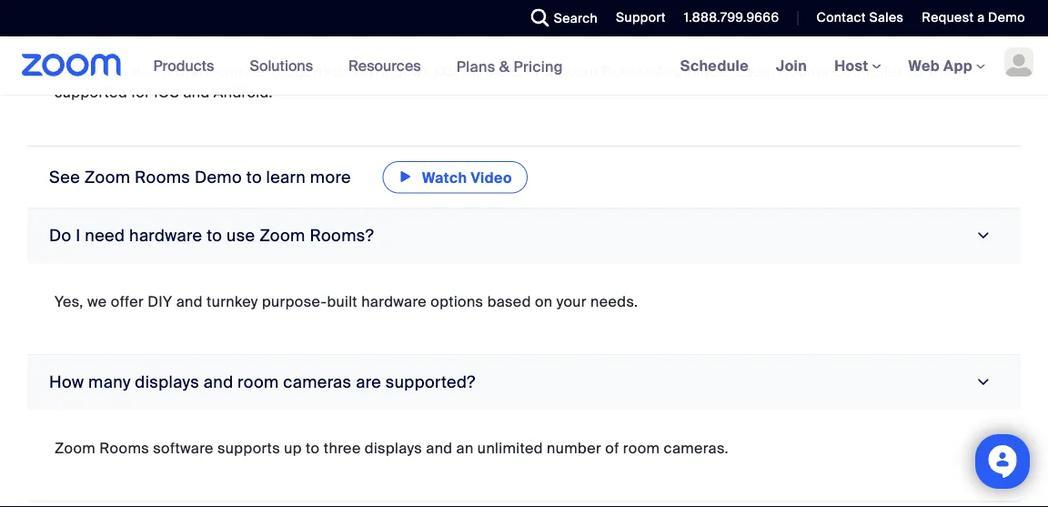 Task type: vqa. For each thing, say whether or not it's contained in the screenshot.
are
yes



Task type: describe. For each thing, give the bounding box(es) containing it.
0 vertical spatial demo
[[989, 9, 1026, 26]]

host button
[[835, 56, 882, 75]]

1.888.799.9666 button up schedule
[[671, 0, 784, 36]]

controller
[[833, 62, 904, 81]]

your
[[557, 292, 587, 311]]

needs.
[[591, 292, 639, 311]]

rooms down support
[[602, 62, 652, 81]]

many
[[88, 372, 131, 393]]

1 vertical spatial hardware
[[362, 292, 427, 311]]

rooms up for
[[100, 62, 149, 81]]

see
[[49, 167, 80, 188]]

products
[[154, 56, 214, 75]]

plans & pricing
[[457, 57, 564, 76]]

see zoom rooms demo to learn more
[[49, 167, 356, 188]]

1 horizontal spatial supported
[[269, 62, 342, 81]]

for
[[131, 83, 151, 102]]

request
[[923, 9, 975, 26]]

software down request
[[907, 62, 968, 81]]

product information navigation
[[140, 36, 577, 96]]

schedule link
[[667, 36, 763, 95]]

built
[[327, 292, 358, 311]]

resources button
[[349, 36, 429, 95]]

based
[[488, 292, 532, 311]]

play image
[[399, 166, 413, 188]]

room inside dropdown button
[[238, 372, 279, 393]]

unlimited
[[478, 439, 543, 458]]

solutions button
[[250, 36, 322, 95]]

do i need hardware to use zoom rooms? button
[[27, 209, 1022, 264]]

up
[[284, 439, 302, 458]]

sales
[[870, 9, 905, 26]]

web app button
[[909, 56, 986, 75]]

need
[[85, 226, 125, 247]]

or
[[527, 62, 541, 81]]

1 horizontal spatial on
[[535, 292, 553, 311]]

web app
[[909, 56, 973, 75]]

and inside dropdown button
[[204, 372, 233, 393]]

learn
[[266, 167, 306, 188]]

turnkey
[[207, 292, 258, 311]]

and left an
[[426, 439, 453, 458]]

0 horizontal spatial demo
[[195, 167, 242, 188]]

2 os, from the left
[[498, 62, 523, 81]]

rooms left host
[[779, 62, 829, 81]]

rooms?
[[310, 226, 374, 247]]

cameras.
[[664, 439, 729, 458]]

we
[[87, 292, 107, 311]]

solutions
[[250, 56, 313, 75]]

1 horizontal spatial room
[[624, 439, 661, 458]]

web
[[909, 56, 941, 75]]

cameras
[[283, 372, 352, 393]]

i
[[76, 226, 81, 247]]

watch
[[423, 169, 468, 188]]

how
[[49, 372, 84, 393]]

to for hardware
[[207, 226, 223, 247]]

supported?
[[386, 372, 476, 393]]

schedule
[[681, 56, 749, 75]]

offer
[[111, 292, 144, 311]]

plans
[[457, 57, 496, 76]]

search
[[554, 10, 598, 26]]

supports
[[218, 439, 281, 458]]



Task type: locate. For each thing, give the bounding box(es) containing it.
ios
[[154, 83, 180, 102]]

0 vertical spatial on
[[346, 62, 364, 81]]

to inside dropdown button
[[207, 226, 223, 247]]

plans & pricing link
[[457, 57, 564, 76], [457, 57, 564, 76]]

hardware right built
[[362, 292, 427, 311]]

on left the windows
[[346, 62, 364, 81]]

diy
[[148, 292, 173, 311]]

0 horizontal spatial room
[[238, 372, 279, 393]]

do
[[49, 226, 72, 247]]

supported
[[269, 62, 342, 81], [55, 83, 127, 102]]

displays inside dropdown button
[[135, 372, 200, 393]]

request a demo link
[[909, 0, 1049, 36], [923, 9, 1026, 26]]

mac
[[464, 62, 494, 81]]

a
[[978, 9, 986, 26], [545, 62, 554, 81]]

purpose-
[[262, 292, 327, 311]]

room
[[238, 372, 279, 393], [624, 439, 661, 458]]

1.888.799.9666
[[685, 9, 780, 26]]

demo up the do i need hardware to use zoom rooms?
[[195, 167, 242, 188]]

contact
[[817, 9, 867, 26]]

demo up profile picture
[[989, 9, 1026, 26]]

can
[[218, 62, 243, 81]]

right image
[[972, 228, 996, 245]]

on inside zoom rooms software can be supported on windows os, mac os, or a zoom rooms appliance; zoom rooms controller software supported for ios and android.
[[346, 62, 364, 81]]

meetings navigation
[[667, 36, 1049, 96]]

1 horizontal spatial displays
[[365, 439, 423, 458]]

room left cameras
[[238, 372, 279, 393]]

0 vertical spatial room
[[238, 372, 279, 393]]

video
[[471, 169, 513, 188]]

banner
[[0, 36, 1049, 96]]

do i need hardware to use zoom rooms?
[[49, 226, 374, 247]]

0 horizontal spatial supported
[[55, 83, 127, 102]]

displays
[[135, 372, 200, 393], [365, 439, 423, 458]]

0 horizontal spatial displays
[[135, 372, 200, 393]]

to right up
[[306, 439, 320, 458]]

how many displays and room cameras are supported? button
[[27, 356, 1022, 411]]

and
[[183, 83, 210, 102], [176, 292, 203, 311], [204, 372, 233, 393], [426, 439, 453, 458]]

software for zoom rooms software supports up to three displays and an unlimited number of room cameras.
[[153, 439, 214, 458]]

banner containing products
[[0, 36, 1049, 96]]

1.888.799.9666 button
[[671, 0, 784, 36], [685, 9, 780, 26]]

app
[[944, 56, 973, 75]]

zoom inside dropdown button
[[260, 226, 306, 247]]

zoom rooms software can be supported on windows os, mac os, or a zoom rooms appliance; zoom rooms controller software supported for ios and android.
[[55, 62, 968, 102]]

1 vertical spatial to
[[207, 226, 223, 247]]

2 vertical spatial to
[[306, 439, 320, 458]]

and up supports
[[204, 372, 233, 393]]

to for demo
[[246, 167, 262, 188]]

support link
[[603, 0, 671, 36], [617, 9, 666, 26]]

join
[[777, 56, 808, 75]]

contact sales link
[[804, 0, 909, 36], [817, 9, 905, 26]]

0 horizontal spatial hardware
[[129, 226, 203, 247]]

to left use
[[207, 226, 223, 247]]

host
[[835, 56, 873, 75]]

1 horizontal spatial os,
[[498, 62, 523, 81]]

yes, we offer diy and turnkey purpose-built hardware options based on your needs.
[[55, 292, 639, 311]]

three
[[324, 439, 361, 458]]

rooms down "many"
[[100, 439, 149, 458]]

1 vertical spatial a
[[545, 62, 554, 81]]

0 horizontal spatial to
[[207, 226, 223, 247]]

1 vertical spatial room
[[624, 439, 661, 458]]

1 os, from the left
[[435, 62, 460, 81]]

an
[[457, 439, 474, 458]]

supported right be
[[269, 62, 342, 81]]

displays right "many"
[[135, 372, 200, 393]]

of
[[606, 439, 620, 458]]

zoom logo image
[[22, 54, 122, 76]]

0 vertical spatial to
[[246, 167, 262, 188]]

1 horizontal spatial to
[[246, 167, 262, 188]]

a inside zoom rooms software can be supported on windows os, mac os, or a zoom rooms appliance; zoom rooms controller software supported for ios and android.
[[545, 62, 554, 81]]

and right diy
[[176, 292, 203, 311]]

on left the your
[[535, 292, 553, 311]]

right image
[[972, 374, 996, 391]]

hardware
[[129, 226, 203, 247], [362, 292, 427, 311]]

zoom
[[55, 62, 96, 81], [558, 62, 599, 81], [735, 62, 776, 81], [84, 167, 130, 188], [260, 226, 306, 247], [55, 439, 96, 458]]

rooms
[[100, 62, 149, 81], [602, 62, 652, 81], [779, 62, 829, 81], [135, 167, 191, 188], [100, 439, 149, 458]]

resources
[[349, 56, 421, 75]]

products button
[[154, 36, 223, 95]]

rooms up the do i need hardware to use zoom rooms?
[[135, 167, 191, 188]]

os,
[[435, 62, 460, 81], [498, 62, 523, 81]]

search button
[[518, 0, 603, 36]]

to left the learn
[[246, 167, 262, 188]]

how many displays and room cameras are supported?
[[49, 372, 476, 393]]

software for zoom rooms software can be supported on windows os, mac os, or a zoom rooms appliance; zoom rooms controller software supported for ios and android.
[[153, 62, 214, 81]]

are
[[356, 372, 382, 393]]

contact sales
[[817, 9, 905, 26]]

&
[[500, 57, 510, 76]]

pricing
[[514, 57, 564, 76]]

1 vertical spatial demo
[[195, 167, 242, 188]]

0 horizontal spatial on
[[346, 62, 364, 81]]

to
[[246, 167, 262, 188], [207, 226, 223, 247], [306, 439, 320, 458]]

1 vertical spatial displays
[[365, 439, 423, 458]]

a right request
[[978, 9, 986, 26]]

room right of
[[624, 439, 661, 458]]

2 horizontal spatial to
[[306, 439, 320, 458]]

0 vertical spatial a
[[978, 9, 986, 26]]

os, left mac
[[435, 62, 460, 81]]

hardware inside dropdown button
[[129, 226, 203, 247]]

1 horizontal spatial a
[[978, 9, 986, 26]]

1 horizontal spatial hardware
[[362, 292, 427, 311]]

os, left or
[[498, 62, 523, 81]]

software
[[153, 62, 214, 81], [907, 62, 968, 81], [153, 439, 214, 458]]

hardware right need
[[129, 226, 203, 247]]

software left supports
[[153, 439, 214, 458]]

join link
[[763, 36, 821, 95]]

0 horizontal spatial a
[[545, 62, 554, 81]]

0 vertical spatial hardware
[[129, 226, 203, 247]]

support
[[617, 9, 666, 26]]

software up ios
[[153, 62, 214, 81]]

use
[[227, 226, 255, 247]]

1.888.799.9666 button up schedule link
[[685, 9, 780, 26]]

more
[[310, 167, 351, 188]]

watch video link
[[383, 161, 528, 194]]

on
[[346, 62, 364, 81], [535, 292, 553, 311]]

android.
[[214, 83, 273, 102]]

0 vertical spatial displays
[[135, 372, 200, 393]]

a right or
[[545, 62, 554, 81]]

1 vertical spatial on
[[535, 292, 553, 311]]

and right ios
[[183, 83, 210, 102]]

supported down the zoom logo
[[55, 83, 127, 102]]

appliance;
[[656, 62, 731, 81]]

0 horizontal spatial os,
[[435, 62, 460, 81]]

profile picture image
[[1005, 47, 1034, 76]]

zoom rooms software supports up to three displays and an unlimited number of room cameras.
[[55, 439, 729, 458]]

be
[[247, 62, 265, 81]]

displays right three at the left bottom of page
[[365, 439, 423, 458]]

1 horizontal spatial demo
[[989, 9, 1026, 26]]

1 vertical spatial supported
[[55, 83, 127, 102]]

options
[[431, 292, 484, 311]]

demo
[[989, 9, 1026, 26], [195, 167, 242, 188]]

windows
[[368, 62, 431, 81]]

request a demo
[[923, 9, 1026, 26]]

number
[[547, 439, 602, 458]]

yes,
[[55, 292, 84, 311]]

0 vertical spatial supported
[[269, 62, 342, 81]]

and inside zoom rooms software can be supported on windows os, mac os, or a zoom rooms appliance; zoom rooms controller software supported for ios and android.
[[183, 83, 210, 102]]

watch video
[[423, 169, 513, 188]]



